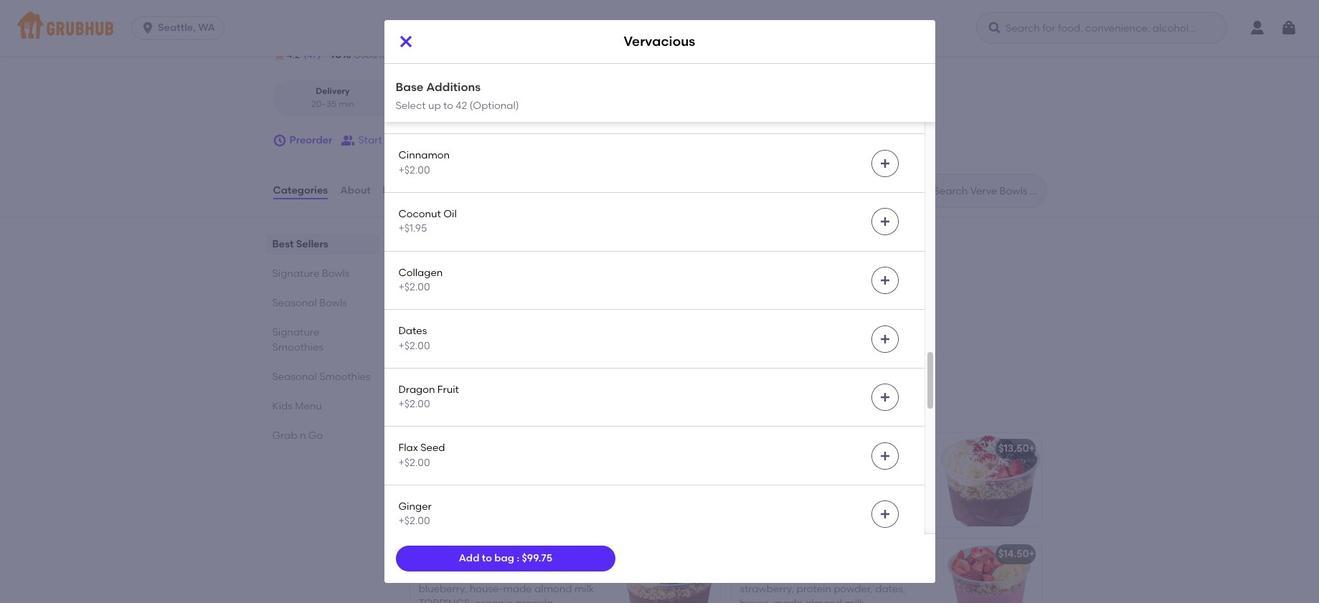 Task type: vqa. For each thing, say whether or not it's contained in the screenshot.


Task type: describe. For each thing, give the bounding box(es) containing it.
coconut oil +$1.95
[[399, 208, 457, 235]]

milk inside base: açai, banana, strawberry, blueberry, house-made almond milk toppings: organic granol
[[575, 583, 595, 596]]

svg image inside the preorder button
[[272, 134, 287, 148]]

best for best sellers
[[272, 238, 294, 250]]

most
[[407, 255, 431, 267]]

good food
[[354, 50, 398, 60]]

715 east pine street suite k middle of pike motorworks courtyard button
[[290, 26, 601, 42]]

house- down grubhub
[[489, 326, 523, 338]]

pickup
[[443, 86, 472, 96]]

signature smoothies
[[272, 327, 324, 354]]

seller
[[448, 429, 471, 439]]

blueberry, inside base: açai, banana, strawberry, blueberry, house-made almond milk toppings: organic granol
[[419, 583, 467, 596]]

açai, for the berry yum image
[[449, 569, 473, 581]]

toppings: inside "base: açai sorbet  toppings: organic granola, banana, strawberry, blueberry, honey, sweetened coconut"
[[828, 463, 882, 475]]

group
[[385, 134, 414, 146]]

powder,
[[834, 583, 873, 596]]

preorder button
[[272, 128, 333, 154]]

4.2
[[287, 49, 301, 61]]

protein
[[797, 583, 832, 596]]

sellers for best sellers
[[296, 238, 328, 250]]

oil
[[444, 208, 457, 220]]

honey,
[[848, 492, 880, 505]]

base: down seed
[[419, 466, 447, 478]]

n
[[300, 430, 306, 442]]

mi
[[435, 99, 446, 109]]

east
[[307, 28, 328, 40]]

chia seeds +$2.00
[[399, 32, 454, 59]]

start group order
[[358, 134, 442, 146]]

seattle, wa
[[158, 22, 215, 34]]

add
[[459, 552, 480, 565]]

cinnamon +$2.00
[[399, 150, 450, 176]]

yum
[[447, 548, 468, 561]]

berry yum
[[419, 548, 468, 561]]

seattle, wa button
[[131, 17, 230, 39]]

organic inside base: açai, banana, strawberry, blueberry, house-made almond milk toppings: organic granol
[[475, 598, 513, 603]]

banana, inside base: açai, banana, strawberry, blueberry, house-made almond milk toppings: organic granol
[[476, 569, 517, 581]]

$14.50
[[999, 548, 1029, 561]]

(optional)
[[470, 99, 519, 112]]

delivery 20–35 min
[[311, 86, 354, 109]]

2 vertical spatial vervacious
[[419, 446, 473, 458]]

strawberry, inside base: dragonfruit, banana, strawberry, protein powder, dates, house-made almond mi
[[740, 583, 794, 596]]

seasonal for seasonal bowls
[[272, 297, 317, 309]]

fruit
[[438, 384, 459, 396]]

1 vertical spatial vervacious
[[417, 291, 471, 303]]

$99.75
[[522, 552, 553, 565]]

pike
[[469, 28, 489, 40]]

toppings: inside base: açai, banana, strawberry, blueberry, house-made almond milk toppings: organic granol
[[419, 598, 473, 603]]

açai, for the top 'vervacious' image
[[448, 311, 472, 323]]

min inside the "delivery 20–35 min"
[[339, 99, 354, 109]]

0 vertical spatial peanut
[[417, 326, 453, 338]]

go
[[308, 430, 323, 442]]

chocolate
[[399, 91, 450, 103]]

organic inside "base: açai sorbet  toppings: organic granola, banana, strawberry, blueberry, honey, sweetened coconut"
[[740, 478, 778, 490]]

+$2.00 inside cinnamon +$2.00
[[399, 164, 430, 176]]

reviews
[[383, 184, 423, 197]]

Search Verve Bowls - Capitol Hill search field
[[933, 184, 1042, 198]]

best seller
[[427, 429, 471, 439]]

berry
[[419, 548, 445, 561]]

base: for the top 'vervacious' image
[[417, 311, 445, 323]]

street
[[354, 28, 383, 40]]

toppings: right ginger
[[441, 495, 495, 507]]

seattle,
[[158, 22, 196, 34]]

good
[[354, 50, 377, 60]]

base
[[396, 80, 424, 94]]

seed
[[421, 442, 445, 455]]

+ for $13.50 +
[[1029, 443, 1035, 455]]

$13.50 +
[[999, 443, 1035, 455]]

•
[[449, 99, 452, 109]]

grab
[[272, 430, 298, 442]]

base: açai, banana, strawberry, blueberry, house-made almond milk toppings: organic granol
[[419, 569, 595, 603]]

0.5
[[420, 99, 432, 109]]

order
[[416, 134, 442, 146]]

toppings: up fruit
[[439, 340, 494, 353]]

base additions select up to 42 (optional)
[[396, 80, 519, 112]]

wa
[[198, 22, 215, 34]]

banana, inside base: dragonfruit, banana, strawberry, protein powder, dates, house-made almond mi
[[831, 569, 872, 581]]

main navigation navigation
[[0, 0, 1320, 56]]

categories
[[273, 184, 328, 197]]

banana, inside "base: açai sorbet  toppings: organic granola, banana, strawberry, blueberry, honey, sweetened coconut"
[[823, 478, 865, 490]]

flax
[[399, 442, 418, 455]]

categories button
[[272, 165, 329, 217]]

reviews button
[[382, 165, 424, 217]]

1 vertical spatial almonds
[[419, 524, 461, 537]]

svg image for dates
[[879, 333, 891, 345]]

min inside pickup 0.5 mi • 10–20 min
[[480, 99, 496, 109]]

dates +$2.00
[[399, 325, 430, 352]]

10–20
[[455, 99, 478, 109]]

1 vertical spatial butter,
[[456, 481, 488, 493]]

açai
[[771, 463, 792, 475]]

422-
[[637, 28, 658, 40]]

strawberry, inside base: açai, banana, strawberry, blueberry, house-made almond milk toppings: organic granol
[[519, 569, 574, 581]]

42
[[456, 99, 467, 112]]

blueberry, inside "base: açai sorbet  toppings: organic granola, banana, strawberry, blueberry, honey, sweetened coconut"
[[797, 492, 846, 505]]

pine
[[331, 28, 352, 40]]

base: for the berry yum image
[[419, 569, 447, 581]]

(206) 422-1319
[[610, 28, 677, 40]]

seasonal for seasonal smoothies
[[272, 371, 317, 383]]

about
[[340, 184, 371, 197]]

star icon image
[[272, 48, 287, 63]]

0 vertical spatial base: açai, banana, blueberry, peanut butter, house-made almond milk  toppings: organic granola, banana, strawberry, crushed almonds
[[417, 311, 592, 382]]

0 vertical spatial signature
[[272, 268, 320, 280]]

svg image for dragon fruit
[[879, 392, 891, 403]]

chocolate chips +$2.00
[[399, 91, 480, 118]]

suite
[[386, 28, 410, 40]]

2 vertical spatial granola,
[[537, 495, 578, 507]]

seeds
[[424, 32, 454, 45]]

smoothies for seasonal
[[319, 371, 371, 383]]

start
[[358, 134, 382, 146]]

pickup 0.5 mi • 10–20 min
[[420, 86, 496, 109]]

kids
[[272, 400, 293, 413]]

+$2.00 inside chocolate chips +$2.00
[[399, 106, 430, 118]]

delivery
[[316, 86, 350, 96]]

0 vertical spatial granola,
[[536, 340, 577, 353]]

best for best seller
[[427, 429, 446, 439]]

1 vertical spatial açai,
[[449, 466, 473, 478]]

1 vertical spatial bowls
[[319, 297, 347, 309]]

base: inside base: dragonfruit, banana, strawberry, protein powder, dates, house-made almond mi
[[740, 569, 768, 581]]

house- inside base: dragonfruit, banana, strawberry, protein powder, dates, house-made almond mi
[[740, 598, 774, 603]]

dates
[[399, 325, 427, 337]]

1 vertical spatial milk
[[419, 495, 439, 507]]

verve bowl image
[[934, 434, 1042, 527]]

0 vertical spatial crushed
[[518, 355, 557, 367]]

seasonal smoothies
[[272, 371, 371, 383]]

grubhub
[[489, 255, 533, 267]]

20–35
[[311, 99, 337, 109]]

berry yum image
[[612, 539, 720, 603]]



Task type: locate. For each thing, give the bounding box(es) containing it.
2 +$2.00 from the top
[[399, 106, 430, 118]]

signature inside 'signature smoothies'
[[272, 327, 320, 339]]

2 seasonal from the top
[[272, 371, 317, 383]]

sorbet
[[795, 463, 826, 475]]

food
[[379, 50, 398, 60]]

smoothies
[[272, 342, 324, 354], [319, 371, 371, 383]]

house- up "add to bag : $99.75"
[[491, 481, 524, 493]]

svg image
[[141, 21, 155, 35], [397, 33, 414, 50], [879, 275, 891, 286], [879, 333, 891, 345], [879, 392, 891, 403], [879, 509, 891, 520]]

best for best sellers most ordered on grubhub
[[407, 235, 440, 253]]

base: dragonfruit, banana, strawberry, protein powder, dates, house-made almond mi
[[740, 569, 906, 603]]

+$2.00 down ginger
[[399, 515, 430, 528]]

8 +$2.00 from the top
[[399, 515, 430, 528]]

toppings: up honey,
[[828, 463, 882, 475]]

strawberry, inside "base: açai sorbet  toppings: organic granola, banana, strawberry, blueberry, honey, sweetened coconut"
[[740, 492, 794, 505]]

signature down seasonal bowls
[[272, 327, 320, 339]]

+$2.00 inside ginger +$2.00
[[399, 515, 430, 528]]

signature down fruit
[[407, 400, 481, 418]]

about button
[[340, 165, 371, 217]]

sellers up on
[[444, 235, 494, 253]]

dragon fruit +$2.00
[[399, 384, 459, 411]]

select
[[396, 99, 426, 112]]

2 vertical spatial signature
[[407, 400, 481, 418]]

1 vertical spatial vervacious image
[[612, 434, 720, 527]]

açai, down the seller
[[449, 466, 473, 478]]

1319
[[658, 28, 677, 40]]

1 +$2.00 from the top
[[399, 47, 430, 59]]

0 vertical spatial to
[[443, 99, 453, 112]]

signature down "best sellers"
[[272, 268, 320, 280]]

$13.50
[[999, 443, 1029, 455]]

0 vertical spatial seasonal
[[272, 297, 317, 309]]

base: açai, banana, blueberry, peanut butter, house-made almond milk  toppings: organic granola, banana, strawberry, crushed almonds
[[417, 311, 592, 382], [419, 466, 593, 537]]

0 vertical spatial bowls
[[322, 268, 350, 280]]

base: inside base: açai, banana, strawberry, blueberry, house-made almond milk toppings: organic granol
[[419, 569, 447, 581]]

5 +$2.00 from the top
[[399, 340, 430, 352]]

dragon
[[399, 384, 435, 396]]

+$2.00 inside chia seeds +$2.00
[[399, 47, 430, 59]]

1 vertical spatial base: açai, banana, blueberry, peanut butter, house-made almond milk  toppings: organic granola, banana, strawberry, crushed almonds
[[419, 466, 593, 537]]

signature bowls up seasonal bowls
[[272, 268, 350, 280]]

+$2.00 down dragon at bottom
[[399, 398, 430, 411]]

base: açai sorbet  toppings: organic granola, banana, strawberry, blueberry, honey, sweetened coconut
[[740, 463, 882, 519]]

add to bag : $99.75
[[459, 552, 553, 565]]

crushed
[[518, 355, 557, 367], [519, 510, 558, 522]]

to left the 42
[[443, 99, 453, 112]]

base: up the dates
[[417, 311, 445, 323]]

motorworks
[[491, 28, 548, 40]]

seasonal up 'signature smoothies'
[[272, 297, 317, 309]]

dragonfruit,
[[771, 569, 828, 581]]

flax seed +$2.00
[[399, 442, 445, 469]]

1 vertical spatial to
[[482, 552, 492, 565]]

coconut
[[796, 507, 836, 519]]

0 horizontal spatial to
[[443, 99, 453, 112]]

açai, down ordered in the top left of the page
[[448, 311, 472, 323]]

chia
[[399, 32, 422, 45]]

peanut
[[417, 326, 453, 338], [419, 481, 454, 493]]

(206)
[[610, 28, 635, 40]]

sellers inside best sellers most ordered on grubhub
[[444, 235, 494, 253]]

collagen
[[399, 267, 443, 279]]

grab n go
[[272, 430, 323, 442]]

svg image
[[1281, 19, 1298, 37], [988, 21, 1002, 35], [272, 134, 287, 148], [879, 158, 891, 169], [879, 216, 891, 228], [879, 450, 891, 462]]

butter,
[[455, 326, 487, 338], [456, 481, 488, 493]]

best inside best sellers most ordered on grubhub
[[407, 235, 440, 253]]

sellers down categories button
[[296, 238, 328, 250]]

6 +$2.00 from the top
[[399, 398, 430, 411]]

organic
[[496, 340, 534, 353], [740, 478, 778, 490], [497, 495, 535, 507], [475, 598, 513, 603]]

base: left dragonfruit, on the right of the page
[[740, 569, 768, 581]]

vervacious
[[624, 33, 696, 50], [417, 291, 471, 303], [419, 446, 473, 458]]

smoothies up seasonal smoothies
[[272, 342, 324, 354]]

sellers
[[444, 235, 494, 253], [296, 238, 328, 250]]

(206) 422-1319 button
[[610, 27, 677, 42]]

1 vertical spatial smoothies
[[319, 371, 371, 383]]

+ for $14.50 +
[[1029, 548, 1035, 561]]

0 vertical spatial milk
[[417, 340, 437, 353]]

base: down berry
[[419, 569, 447, 581]]

96
[[330, 49, 341, 61]]

people icon image
[[341, 134, 356, 148]]

1 vertical spatial signature
[[272, 327, 320, 339]]

1 horizontal spatial min
[[480, 99, 496, 109]]

0 horizontal spatial min
[[339, 99, 354, 109]]

+$2.00 down flax
[[399, 457, 430, 469]]

3 +$2.00 from the top
[[399, 164, 430, 176]]

1 seasonal from the top
[[272, 297, 317, 309]]

additions
[[426, 80, 481, 94]]

+$2.00 down collagen
[[399, 281, 430, 293]]

4 +$2.00 from the top
[[399, 281, 430, 293]]

banana,
[[474, 311, 516, 323], [417, 355, 459, 367], [476, 466, 517, 478], [823, 478, 865, 490], [419, 510, 460, 522], [476, 569, 517, 581], [831, 569, 872, 581]]

granola, inside "base: açai sorbet  toppings: organic granola, banana, strawberry, blueberry, honey, sweetened coconut"
[[780, 478, 821, 490]]

on
[[474, 255, 487, 267]]

preorder
[[290, 134, 333, 146]]

option group containing delivery 20–35 min
[[272, 80, 518, 116]]

79
[[410, 49, 421, 61]]

1 vertical spatial seasonal
[[272, 371, 317, 383]]

0 vertical spatial vervacious
[[624, 33, 696, 50]]

ordered
[[433, 255, 472, 267]]

1 vertical spatial granola,
[[780, 478, 821, 490]]

0 vertical spatial almonds
[[417, 369, 460, 382]]

sellers for best sellers most ordered on grubhub
[[444, 235, 494, 253]]

0 horizontal spatial signature bowls
[[272, 268, 350, 280]]

1 min from the left
[[339, 99, 354, 109]]

base: inside "base: açai sorbet  toppings: organic granola, banana, strawberry, blueberry, honey, sweetened coconut"
[[740, 463, 768, 475]]

to
[[443, 99, 453, 112], [482, 552, 492, 565]]

2 vertical spatial açai,
[[449, 569, 473, 581]]

açai, down add
[[449, 569, 473, 581]]

base: for verve bowl image
[[740, 463, 768, 475]]

butter, down the seller
[[456, 481, 488, 493]]

+$2.00
[[399, 47, 430, 59], [399, 106, 430, 118], [399, 164, 430, 176], [399, 281, 430, 293], [399, 340, 430, 352], [399, 398, 430, 411], [399, 457, 430, 469], [399, 515, 430, 528]]

best up seed
[[427, 429, 446, 439]]

seasonal up kids menu
[[272, 371, 317, 383]]

1 horizontal spatial to
[[482, 552, 492, 565]]

min
[[339, 99, 354, 109], [480, 99, 496, 109]]

almond inside base: dragonfruit, banana, strawberry, protein powder, dates, house-made almond mi
[[805, 598, 843, 603]]

0 horizontal spatial sellers
[[296, 238, 328, 250]]

best up most
[[407, 235, 440, 253]]

1 vertical spatial +
[[1029, 548, 1035, 561]]

+$2.00 down the dates
[[399, 340, 430, 352]]

almonds up berry yum
[[419, 524, 461, 537]]

made
[[523, 326, 552, 338], [524, 481, 553, 493], [503, 583, 532, 596], [774, 598, 803, 603]]

middle
[[421, 28, 454, 40]]

2 min from the left
[[480, 99, 496, 109]]

ginger
[[399, 501, 432, 513]]

1 vertical spatial peanut
[[419, 481, 454, 493]]

smoothies for signature
[[272, 342, 324, 354]]

1 + from the top
[[1029, 443, 1035, 455]]

+$2.00 inside collagen +$2.00
[[399, 281, 430, 293]]

house-
[[489, 326, 523, 338], [491, 481, 524, 493], [470, 583, 503, 596], [740, 598, 774, 603]]

+$2.00 inside dragon fruit +$2.00
[[399, 398, 430, 411]]

made inside base: dragonfruit, banana, strawberry, protein powder, dates, house-made almond mi
[[774, 598, 803, 603]]

courtyard
[[550, 28, 600, 40]]

svg image inside the seattle, wa button
[[141, 21, 155, 35]]

chips
[[452, 91, 480, 103]]

best down categories button
[[272, 238, 294, 250]]

signature bowls
[[272, 268, 350, 280], [407, 400, 529, 418]]

start group order button
[[341, 128, 442, 154]]

granola,
[[536, 340, 577, 353], [780, 478, 821, 490], [537, 495, 578, 507]]

svg image for collagen
[[879, 275, 891, 286]]

$14.50 +
[[999, 548, 1035, 561]]

bag
[[495, 552, 515, 565]]

coconut
[[399, 208, 441, 220]]

signature bowls up the seller
[[407, 400, 529, 418]]

vervacious image
[[614, 279, 722, 372], [612, 434, 720, 527]]

0 vertical spatial açai,
[[448, 311, 472, 323]]

2 + from the top
[[1029, 548, 1035, 561]]

collagen +$2.00
[[399, 267, 443, 293]]

k
[[412, 28, 419, 40]]

beast mode image
[[934, 539, 1042, 603]]

butter, right "dates +$2.00"
[[455, 326, 487, 338]]

almonds up fruit
[[417, 369, 460, 382]]

1 horizontal spatial sellers
[[444, 235, 494, 253]]

base: left açai
[[740, 463, 768, 475]]

açai, inside base: açai, banana, strawberry, blueberry, house-made almond milk toppings: organic granol
[[449, 569, 473, 581]]

peanut down collagen +$2.00
[[417, 326, 453, 338]]

0 vertical spatial smoothies
[[272, 342, 324, 354]]

0 vertical spatial signature bowls
[[272, 268, 350, 280]]

option group
[[272, 80, 518, 116]]

base: açai, banana, blueberry, peanut butter, house-made almond milk  toppings: organic granola, banana, strawberry, crushed almonds up "add to bag : $99.75"
[[419, 466, 593, 537]]

+$2.00 inside 'flax seed +$2.00'
[[399, 457, 430, 469]]

0 vertical spatial vervacious image
[[614, 279, 722, 372]]

+$2.00 down "chocolate"
[[399, 106, 430, 118]]

715 east pine street suite k middle of pike motorworks courtyard
[[290, 28, 600, 40]]

1 horizontal spatial signature bowls
[[407, 400, 529, 418]]

0 vertical spatial butter,
[[455, 326, 487, 338]]

cinnamon
[[399, 150, 450, 162]]

1 vertical spatial crushed
[[519, 510, 558, 522]]

peanut up ginger
[[419, 481, 454, 493]]

search icon image
[[911, 182, 928, 200]]

strawberry,
[[461, 355, 515, 367], [740, 492, 794, 505], [462, 510, 517, 522], [519, 569, 574, 581], [740, 583, 794, 596]]

made inside base: açai, banana, strawberry, blueberry, house-made almond milk toppings: organic granol
[[503, 583, 532, 596]]

milk
[[417, 340, 437, 353], [419, 495, 439, 507], [575, 583, 595, 596]]

base: açai, banana, blueberry, peanut butter, house-made almond milk  toppings: organic granola, banana, strawberry, crushed almonds up fruit
[[417, 311, 592, 382]]

to left bag on the bottom left
[[482, 552, 492, 565]]

:
[[517, 552, 520, 565]]

min right 10–20
[[480, 99, 496, 109]]

house- down add
[[470, 583, 503, 596]]

+$2.00 down the cinnamon
[[399, 164, 430, 176]]

house- down dragonfruit, on the right of the page
[[740, 598, 774, 603]]

house- inside base: açai, banana, strawberry, blueberry, house-made almond milk toppings: organic granol
[[470, 583, 503, 596]]

menu
[[295, 400, 322, 413]]

1 vertical spatial signature bowls
[[407, 400, 529, 418]]

to inside base additions select up to 42 (optional)
[[443, 99, 453, 112]]

smoothies up menu
[[319, 371, 371, 383]]

almond inside base: açai, banana, strawberry, blueberry, house-made almond milk toppings: organic granol
[[535, 583, 572, 596]]

2 vertical spatial milk
[[575, 583, 595, 596]]

of
[[457, 28, 466, 40]]

0 vertical spatial +
[[1029, 443, 1035, 455]]

715
[[290, 28, 305, 40]]

2 vertical spatial bowls
[[484, 400, 529, 418]]

svg image for ginger
[[879, 509, 891, 520]]

best sellers most ordered on grubhub
[[407, 235, 533, 267]]

+$2.00 down chia
[[399, 47, 430, 59]]

min down delivery
[[339, 99, 354, 109]]

up
[[428, 99, 441, 112]]

toppings: down berry yum
[[419, 598, 473, 603]]

+$1.95
[[399, 223, 427, 235]]

7 +$2.00 from the top
[[399, 457, 430, 469]]



